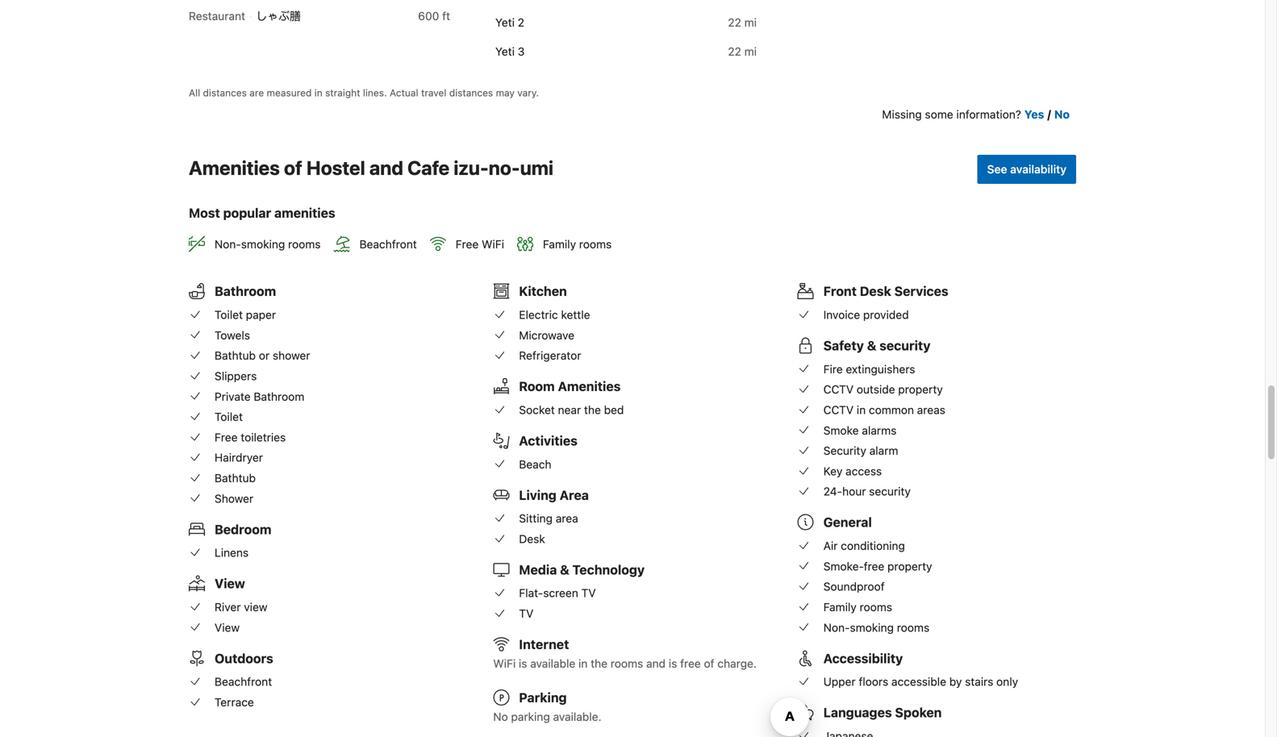 Task type: vqa. For each thing, say whether or not it's contained in the screenshot.


Task type: describe. For each thing, give the bounding box(es) containing it.
yeti 2
[[496, 16, 525, 29]]

1 vertical spatial wifi
[[493, 658, 516, 671]]

22 mi for yeti 2
[[728, 16, 757, 29]]

technology
[[573, 563, 645, 578]]

areas
[[918, 404, 946, 417]]

popular
[[223, 205, 271, 221]]

internet
[[519, 637, 569, 653]]

24-hour security
[[824, 485, 911, 499]]

1 vertical spatial amenities
[[558, 379, 621, 394]]

security for 24-hour security
[[870, 485, 911, 499]]

accessible
[[892, 676, 947, 689]]

parking
[[511, 711, 550, 724]]

cctv outside property
[[824, 383, 944, 397]]

restaurant
[[189, 9, 245, 23]]

kitchen
[[519, 284, 567, 299]]

2 distances from the left
[[449, 87, 493, 98]]

1 horizontal spatial in
[[579, 658, 588, 671]]

actual
[[390, 87, 419, 98]]

free for free wifi
[[456, 238, 479, 251]]

information?
[[957, 108, 1022, 121]]

kettle
[[561, 308, 591, 322]]

24-
[[824, 485, 843, 499]]

provided
[[864, 308, 909, 322]]

0 vertical spatial the
[[584, 404, 601, 417]]

1 horizontal spatial free
[[864, 560, 885, 573]]

security
[[824, 444, 867, 458]]

available
[[531, 658, 576, 671]]

mi for yeti 2
[[745, 16, 757, 29]]

1 horizontal spatial of
[[704, 658, 715, 671]]

0 horizontal spatial non-smoking rooms
[[215, 238, 321, 251]]

property for general
[[888, 560, 933, 573]]

mi for yeti 3
[[745, 45, 757, 58]]

rooms up kettle
[[580, 238, 612, 251]]

umi
[[520, 157, 554, 179]]

towels
[[215, 329, 250, 342]]

bathtub for bathtub or shower
[[215, 349, 256, 363]]

all
[[189, 87, 200, 98]]

safety
[[824, 338, 865, 354]]

accessibility
[[824, 651, 904, 667]]

22 for 2
[[728, 16, 742, 29]]

private
[[215, 390, 251, 403]]

0 horizontal spatial of
[[284, 157, 303, 179]]

activities
[[519, 433, 578, 449]]

0 horizontal spatial no
[[493, 711, 508, 724]]

wifi is available in the rooms and is free of charge.
[[493, 658, 757, 671]]

river view
[[215, 601, 268, 614]]

see availability
[[988, 163, 1067, 176]]

available.
[[553, 711, 602, 724]]

most popular amenities
[[189, 205, 336, 221]]

stairs
[[966, 676, 994, 689]]

upper floors accessible by stairs only
[[824, 676, 1019, 689]]

or
[[259, 349, 270, 363]]

0 vertical spatial desk
[[860, 284, 892, 299]]

free toiletries
[[215, 431, 286, 444]]

0 vertical spatial bathroom
[[215, 284, 276, 299]]

living
[[519, 488, 557, 503]]

missing
[[883, 108, 922, 121]]

3
[[518, 45, 525, 58]]

electric
[[519, 308, 558, 322]]

fire
[[824, 363, 843, 376]]

1 is from the left
[[519, 658, 528, 671]]

socket near the bed
[[519, 404, 624, 417]]

may
[[496, 87, 515, 98]]

rooms up accessible
[[897, 621, 930, 635]]

see availability button
[[978, 155, 1077, 184]]

1 horizontal spatial tv
[[582, 587, 596, 600]]

hostel
[[307, 157, 365, 179]]

travel
[[421, 87, 447, 98]]

yeti for yeti 3
[[496, 45, 515, 58]]

flat-screen tv
[[519, 587, 596, 600]]

hairdryer
[[215, 451, 263, 465]]

flat-
[[519, 587, 544, 600]]

screen
[[543, 587, 579, 600]]

yes button
[[1025, 107, 1045, 123]]

upper
[[824, 676, 856, 689]]

1 horizontal spatial non-
[[824, 621, 850, 635]]

security alarm
[[824, 444, 899, 458]]

cctv for cctv outside property
[[824, 383, 854, 397]]

shower
[[215, 492, 254, 506]]

charge.
[[718, 658, 757, 671]]

hour
[[843, 485, 867, 499]]

smoke-
[[824, 560, 864, 573]]

refrigerator
[[519, 349, 582, 363]]

services
[[895, 284, 949, 299]]

22 mi for yeti 3
[[728, 45, 757, 58]]

fire extinguishers
[[824, 363, 916, 376]]

conditioning
[[841, 540, 906, 553]]

ft
[[442, 9, 450, 23]]

missing some information? yes / no
[[883, 108, 1070, 121]]

smoke
[[824, 424, 859, 437]]

vary.
[[518, 87, 539, 98]]

air conditioning
[[824, 540, 906, 553]]

free wifi
[[456, 238, 504, 251]]

600
[[418, 9, 439, 23]]

are
[[250, 87, 264, 98]]

2 horizontal spatial in
[[857, 404, 866, 417]]

key access
[[824, 465, 882, 478]]

living area
[[519, 488, 589, 503]]

see
[[988, 163, 1008, 176]]

view
[[244, 601, 268, 614]]

property for safety & security
[[899, 383, 944, 397]]

languages
[[824, 706, 893, 721]]

1 horizontal spatial no
[[1055, 108, 1070, 121]]

rooms right available
[[611, 658, 644, 671]]

availability
[[1011, 163, 1067, 176]]

floors
[[859, 676, 889, 689]]

1 vertical spatial desk
[[519, 533, 546, 546]]

family for soundproof
[[824, 601, 857, 614]]

room
[[519, 379, 555, 394]]

all distances are measured in straight lines. actual travel distances may vary.
[[189, 87, 539, 98]]

linens
[[215, 547, 249, 560]]

beach
[[519, 458, 552, 471]]

0 vertical spatial amenities
[[189, 157, 280, 179]]

cafe
[[408, 157, 450, 179]]

1 vertical spatial free
[[681, 658, 701, 671]]



Task type: locate. For each thing, give the bounding box(es) containing it.
1 vertical spatial beachfront
[[215, 676, 272, 689]]

0 vertical spatial yeti
[[496, 16, 515, 29]]

security for safety & security
[[880, 338, 931, 354]]

desk down sitting
[[519, 533, 546, 546]]

0 vertical spatial and
[[370, 157, 404, 179]]

22
[[728, 16, 742, 29], [728, 45, 742, 58]]

1 horizontal spatial family
[[824, 601, 857, 614]]

1 vertical spatial security
[[870, 485, 911, 499]]

0 horizontal spatial &
[[560, 563, 570, 578]]

1 mi from the top
[[745, 16, 757, 29]]

2 is from the left
[[669, 658, 678, 671]]

0 vertical spatial non-smoking rooms
[[215, 238, 321, 251]]

1 vertical spatial non-smoking rooms
[[824, 621, 930, 635]]

0 vertical spatial no
[[1055, 108, 1070, 121]]

0 vertical spatial property
[[899, 383, 944, 397]]

media
[[519, 563, 557, 578]]

1 distances from the left
[[203, 87, 247, 98]]

0 vertical spatial of
[[284, 157, 303, 179]]

1 vertical spatial of
[[704, 658, 715, 671]]

1 vertical spatial tv
[[519, 608, 534, 621]]

no parking available.
[[493, 711, 602, 724]]

measured
[[267, 87, 312, 98]]

yeti left '3'
[[496, 45, 515, 58]]

paper
[[246, 308, 276, 322]]

1 horizontal spatial &
[[868, 338, 877, 354]]

& up screen
[[560, 563, 570, 578]]

lines.
[[363, 87, 387, 98]]

property down "conditioning"
[[888, 560, 933, 573]]

1 vertical spatial bathroom
[[254, 390, 305, 403]]

1 toilet from the top
[[215, 308, 243, 322]]

bathtub or shower
[[215, 349, 310, 363]]

0 vertical spatial &
[[868, 338, 877, 354]]

2
[[518, 16, 525, 29]]

no right /
[[1055, 108, 1070, 121]]

non-smoking rooms down "most popular amenities"
[[215, 238, 321, 251]]

invoice provided
[[824, 308, 909, 322]]

0 vertical spatial toilet
[[215, 308, 243, 322]]

0 vertical spatial security
[[880, 338, 931, 354]]

22 for 3
[[728, 45, 742, 58]]

cctv up smoke
[[824, 404, 854, 417]]

free up hairdryer
[[215, 431, 238, 444]]

the right available
[[591, 658, 608, 671]]

no left the parking
[[493, 711, 508, 724]]

1 horizontal spatial smoking
[[850, 621, 894, 635]]

0 vertical spatial free
[[864, 560, 885, 573]]

0 vertical spatial free
[[456, 238, 479, 251]]

1 yeti from the top
[[496, 16, 515, 29]]

beachfront up terrace
[[215, 676, 272, 689]]

sitting area
[[519, 512, 579, 526]]

family for free wifi
[[543, 238, 576, 251]]

1 vertical spatial and
[[647, 658, 666, 671]]

0 vertical spatial beachfront
[[360, 238, 417, 251]]

0 vertical spatial 22
[[728, 16, 742, 29]]

common
[[869, 404, 915, 417]]

wifi down no-
[[482, 238, 504, 251]]

2 vertical spatial in
[[579, 658, 588, 671]]

1 horizontal spatial distances
[[449, 87, 493, 98]]

1 vertical spatial in
[[857, 404, 866, 417]]

0 horizontal spatial family
[[543, 238, 576, 251]]

0 horizontal spatial desk
[[519, 533, 546, 546]]

parking
[[519, 691, 567, 706]]

0 horizontal spatial beachfront
[[215, 676, 272, 689]]

non- down the popular
[[215, 238, 241, 251]]

amenities
[[274, 205, 336, 221]]

socket
[[519, 404, 555, 417]]

view up river
[[215, 577, 245, 592]]

2 22 from the top
[[728, 45, 742, 58]]

0 horizontal spatial tv
[[519, 608, 534, 621]]

1 view from the top
[[215, 577, 245, 592]]

0 vertical spatial bathtub
[[215, 349, 256, 363]]

family rooms for free wifi
[[543, 238, 612, 251]]

1 vertical spatial family rooms
[[824, 601, 893, 614]]

family up kitchen
[[543, 238, 576, 251]]

beachfront
[[360, 238, 417, 251], [215, 676, 272, 689]]

& for media
[[560, 563, 570, 578]]

rooms down soundproof
[[860, 601, 893, 614]]

safety & security
[[824, 338, 931, 354]]

yeti left 2
[[496, 16, 515, 29]]

1 horizontal spatial beachfront
[[360, 238, 417, 251]]

1 vertical spatial the
[[591, 658, 608, 671]]

1 vertical spatial cctv
[[824, 404, 854, 417]]

shower
[[273, 349, 310, 363]]

& for safety
[[868, 338, 877, 354]]

river
[[215, 601, 241, 614]]

toilet for toilet paper
[[215, 308, 243, 322]]

bathtub for bathtub
[[215, 472, 256, 485]]

access
[[846, 465, 882, 478]]

key
[[824, 465, 843, 478]]

2 bathtub from the top
[[215, 472, 256, 485]]

in left straight
[[315, 87, 323, 98]]

1 horizontal spatial desk
[[860, 284, 892, 299]]

cctv
[[824, 383, 854, 397], [824, 404, 854, 417]]

しゃぶ膳
[[256, 9, 301, 23]]

bed
[[604, 404, 624, 417]]

free
[[456, 238, 479, 251], [215, 431, 238, 444]]

in right available
[[579, 658, 588, 671]]

0 vertical spatial tv
[[582, 587, 596, 600]]

family rooms up kitchen
[[543, 238, 612, 251]]

some
[[926, 108, 954, 121]]

1 vertical spatial 22
[[728, 45, 742, 58]]

soundproof
[[824, 581, 885, 594]]

0 vertical spatial cctv
[[824, 383, 854, 397]]

1 vertical spatial toilet
[[215, 411, 243, 424]]

cctv for cctv in common areas
[[824, 404, 854, 417]]

distances left may in the left top of the page
[[449, 87, 493, 98]]

0 vertical spatial mi
[[745, 16, 757, 29]]

0 vertical spatial view
[[215, 577, 245, 592]]

family
[[543, 238, 576, 251], [824, 601, 857, 614]]

rooms down amenities
[[288, 238, 321, 251]]

toilet paper
[[215, 308, 276, 322]]

sitting
[[519, 512, 553, 526]]

1 22 mi from the top
[[728, 16, 757, 29]]

beachfront down amenities of hostel and cafe izu-no-umi
[[360, 238, 417, 251]]

security up extinguishers
[[880, 338, 931, 354]]

toilet for toilet
[[215, 411, 243, 424]]

property up areas
[[899, 383, 944, 397]]

0 vertical spatial smoking
[[241, 238, 285, 251]]

0 horizontal spatial family rooms
[[543, 238, 612, 251]]

family rooms down soundproof
[[824, 601, 893, 614]]

0 horizontal spatial in
[[315, 87, 323, 98]]

toilet down "private"
[[215, 411, 243, 424]]

1 vertical spatial bathtub
[[215, 472, 256, 485]]

1 vertical spatial free
[[215, 431, 238, 444]]

bathroom up toilet paper
[[215, 284, 276, 299]]

non-smoking rooms
[[215, 238, 321, 251], [824, 621, 930, 635]]

only
[[997, 676, 1019, 689]]

and
[[370, 157, 404, 179], [647, 658, 666, 671]]

tv down flat-
[[519, 608, 534, 621]]

0 horizontal spatial and
[[370, 157, 404, 179]]

non-
[[215, 238, 241, 251], [824, 621, 850, 635]]

in
[[315, 87, 323, 98], [857, 404, 866, 417], [579, 658, 588, 671]]

0 horizontal spatial is
[[519, 658, 528, 671]]

bathtub up "slippers"
[[215, 349, 256, 363]]

free left charge.
[[681, 658, 701, 671]]

front desk services
[[824, 284, 949, 299]]

0 vertical spatial 22 mi
[[728, 16, 757, 29]]

amenities
[[189, 157, 280, 179], [558, 379, 621, 394]]

family down soundproof
[[824, 601, 857, 614]]

free for free toiletries
[[215, 431, 238, 444]]

of left hostel
[[284, 157, 303, 179]]

bathtub
[[215, 349, 256, 363], [215, 472, 256, 485]]

bathroom
[[215, 284, 276, 299], [254, 390, 305, 403]]

1 cctv from the top
[[824, 383, 854, 397]]

2 cctv from the top
[[824, 404, 854, 417]]

0 horizontal spatial free
[[215, 431, 238, 444]]

in up smoke alarms
[[857, 404, 866, 417]]

22 mi
[[728, 16, 757, 29], [728, 45, 757, 58]]

bathroom down shower
[[254, 390, 305, 403]]

cctv down fire
[[824, 383, 854, 397]]

cctv in common areas
[[824, 404, 946, 417]]

free down "conditioning"
[[864, 560, 885, 573]]

yeti
[[496, 16, 515, 29], [496, 45, 515, 58]]

1 horizontal spatial and
[[647, 658, 666, 671]]

1 vertical spatial family
[[824, 601, 857, 614]]

front
[[824, 284, 857, 299]]

smoking up accessibility
[[850, 621, 894, 635]]

0 horizontal spatial amenities
[[189, 157, 280, 179]]

0 vertical spatial wifi
[[482, 238, 504, 251]]

1 vertical spatial property
[[888, 560, 933, 573]]

1 horizontal spatial family rooms
[[824, 601, 893, 614]]

media & technology
[[519, 563, 645, 578]]

0 horizontal spatial smoking
[[241, 238, 285, 251]]

distances right all
[[203, 87, 247, 98]]

bedroom
[[215, 522, 272, 538]]

of left charge.
[[704, 658, 715, 671]]

by
[[950, 676, 963, 689]]

toilet up 'towels'
[[215, 308, 243, 322]]

1 vertical spatial mi
[[745, 45, 757, 58]]

family rooms for soundproof
[[824, 601, 893, 614]]

2 22 mi from the top
[[728, 45, 757, 58]]

view
[[215, 577, 245, 592], [215, 621, 240, 635]]

0 horizontal spatial free
[[681, 658, 701, 671]]

wifi left available
[[493, 658, 516, 671]]

1 horizontal spatial non-smoking rooms
[[824, 621, 930, 635]]

view down river
[[215, 621, 240, 635]]

toilet
[[215, 308, 243, 322], [215, 411, 243, 424]]

microwave
[[519, 329, 575, 342]]

alarm
[[870, 444, 899, 458]]

1 horizontal spatial amenities
[[558, 379, 621, 394]]

1 vertical spatial &
[[560, 563, 570, 578]]

1 horizontal spatial free
[[456, 238, 479, 251]]

bathtub up shower
[[215, 472, 256, 485]]

2 toilet from the top
[[215, 411, 243, 424]]

1 22 from the top
[[728, 16, 742, 29]]

yeti for yeti 2
[[496, 16, 515, 29]]

2 mi from the top
[[745, 45, 757, 58]]

security down the access in the bottom right of the page
[[870, 485, 911, 499]]

1 vertical spatial view
[[215, 621, 240, 635]]

desk up 'invoice provided'
[[860, 284, 892, 299]]

1 vertical spatial smoking
[[850, 621, 894, 635]]

2 view from the top
[[215, 621, 240, 635]]

smoke alarms
[[824, 424, 897, 437]]

2 yeti from the top
[[496, 45, 515, 58]]

distances
[[203, 87, 247, 98], [449, 87, 493, 98]]

& up 'fire extinguishers' on the right of the page
[[868, 338, 877, 354]]

1 bathtub from the top
[[215, 349, 256, 363]]

slippers
[[215, 370, 257, 383]]

is
[[519, 658, 528, 671], [669, 658, 678, 671]]

electric kettle
[[519, 308, 591, 322]]

0 vertical spatial family
[[543, 238, 576, 251]]

terrace
[[215, 696, 254, 710]]

area
[[556, 512, 579, 526]]

languages spoken
[[824, 706, 942, 721]]

0 horizontal spatial distances
[[203, 87, 247, 98]]

1 vertical spatial non-
[[824, 621, 850, 635]]

private bathroom
[[215, 390, 305, 403]]

1 vertical spatial 22 mi
[[728, 45, 757, 58]]

1 vertical spatial yeti
[[496, 45, 515, 58]]

is down internet
[[519, 658, 528, 671]]

smoking down "most popular amenities"
[[241, 238, 285, 251]]

0 vertical spatial in
[[315, 87, 323, 98]]

0 horizontal spatial non-
[[215, 238, 241, 251]]

1 horizontal spatial is
[[669, 658, 678, 671]]

the left bed
[[584, 404, 601, 417]]

free
[[864, 560, 885, 573], [681, 658, 701, 671]]

near
[[558, 404, 581, 417]]

free down izu-
[[456, 238, 479, 251]]

rooms
[[288, 238, 321, 251], [580, 238, 612, 251], [860, 601, 893, 614], [897, 621, 930, 635], [611, 658, 644, 671]]

amenities up the popular
[[189, 157, 280, 179]]

wifi
[[482, 238, 504, 251], [493, 658, 516, 671]]

tv down media & technology
[[582, 587, 596, 600]]

non-smoking rooms up accessibility
[[824, 621, 930, 635]]

0 vertical spatial non-
[[215, 238, 241, 251]]

of
[[284, 157, 303, 179], [704, 658, 715, 671]]

0 vertical spatial family rooms
[[543, 238, 612, 251]]

toiletries
[[241, 431, 286, 444]]

smoke-free property
[[824, 560, 933, 573]]

straight
[[325, 87, 360, 98]]

1 vertical spatial no
[[493, 711, 508, 724]]

izu-
[[454, 157, 489, 179]]

yeti 3
[[496, 45, 525, 58]]

most
[[189, 205, 220, 221]]

non- up accessibility
[[824, 621, 850, 635]]

amenities up socket near the bed
[[558, 379, 621, 394]]

is left charge.
[[669, 658, 678, 671]]

air
[[824, 540, 838, 553]]

area
[[560, 488, 589, 503]]



